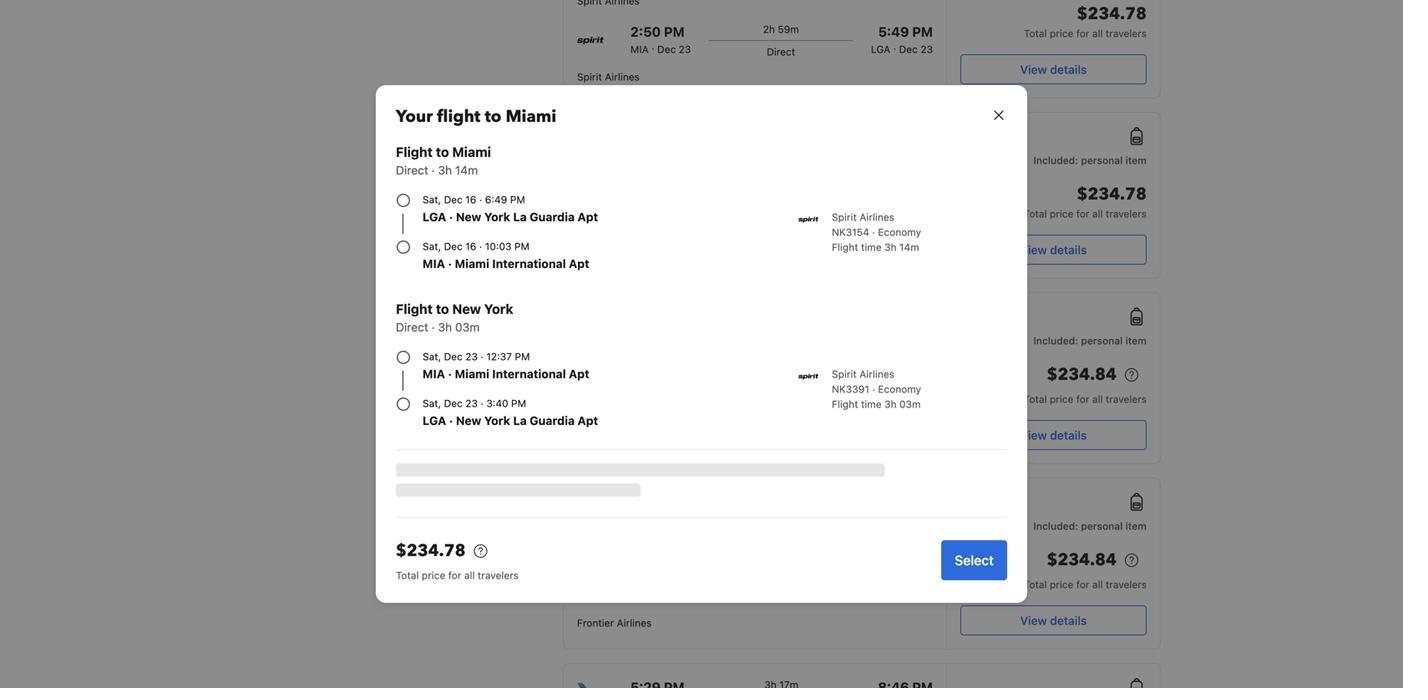 Task type: vqa. For each thing, say whether or not it's contained in the screenshot.
item
yes



Task type: locate. For each thing, give the bounding box(es) containing it.
1 time from the top
[[861, 241, 882, 253]]

1 included: from the top
[[1033, 155, 1078, 166]]

0 vertical spatial guardia
[[530, 210, 575, 224]]

1 vertical spatial to
[[436, 144, 449, 160]]

0 vertical spatial $234.78
[[1077, 3, 1147, 25]]

new inside the sat, dec 23 · 3:40 pm lga · new york la guardia apt
[[456, 414, 481, 428]]

york
[[484, 210, 510, 224], [484, 301, 513, 317], [484, 414, 510, 428]]

new down "sat, dec 23 · 12:37 pm mia · miami international apt"
[[456, 414, 481, 428]]

2 spirit airlines from the top
[[577, 251, 640, 263]]

23 for 5:49 pm
[[921, 43, 933, 55]]

international down 12:37
[[492, 367, 566, 381]]

miami down your flight to miami
[[452, 144, 491, 160]]

guardia down "sat, dec 23 · 12:37 pm mia · miami international apt"
[[530, 414, 575, 428]]

all inside your flight to miami dialog
[[464, 570, 475, 581]]

dec inside 10:00 pm lga . dec 23
[[899, 404, 918, 416]]

york inside flight to new york direct · 3h 03m
[[484, 301, 513, 317]]

. for 2:50
[[651, 40, 654, 52]]

2 vertical spatial $234.78
[[396, 540, 466, 562]]

1 vertical spatial personal
[[1081, 335, 1123, 347]]

price inside your flight to miami dialog
[[422, 570, 445, 581]]

1 sat, from the top
[[423, 194, 441, 205]]

16 inside 6:34 pm ewr . dec 16
[[683, 514, 694, 525]]

for inside your flight to miami dialog
[[448, 570, 461, 581]]

1 $234.84 region from the top
[[960, 362, 1147, 392]]

23 for 3:40 pm
[[921, 224, 933, 236]]

1 spirit airlines from the top
[[577, 71, 640, 83]]

2 vertical spatial item
[[1126, 520, 1147, 532]]

. inside the 3:40 pm lga . dec 23
[[893, 220, 896, 232]]

york down "sat, dec 23 · 12:37 pm mia · miami international apt"
[[484, 414, 510, 428]]

$234.78 total price for all travelers
[[1024, 3, 1147, 39], [1024, 183, 1147, 220]]

0 horizontal spatial 03m
[[455, 320, 480, 334]]

. inside 10:00 pm lga . dec 23
[[893, 401, 896, 413]]

. inside 5:49 pm lga . dec 23
[[893, 40, 896, 52]]

lga for 3:40 pm
[[871, 224, 890, 236]]

guardia
[[530, 210, 575, 224], [530, 414, 575, 428]]

1 vertical spatial new
[[452, 301, 481, 317]]

1 horizontal spatial 03m
[[899, 398, 921, 410]]

2 sat, from the top
[[423, 241, 441, 252]]

0 vertical spatial time
[[861, 241, 882, 253]]

york for sat, dec 23 · 3:40 pm lga · new york la guardia apt
[[484, 414, 510, 428]]

23 inside '2:50 pm mia . dec 23'
[[679, 43, 691, 55]]

· inside spirit airlines nk3154 · economy flight time 3h 14m
[[872, 226, 875, 238]]

price
[[1050, 28, 1074, 39], [1050, 208, 1074, 220], [1050, 393, 1074, 405], [422, 570, 445, 581], [1050, 579, 1074, 590]]

1 vertical spatial $234.84 region
[[960, 547, 1147, 577]]

lga inside sat, dec 16 · 6:49 pm lga · new york la guardia apt
[[423, 210, 446, 224]]

spirit airlines for 2h 59m
[[577, 71, 640, 83]]

3 included: personal item from the top
[[1033, 520, 1147, 532]]

1 view from the top
[[1020, 63, 1047, 76]]

2 vertical spatial included:
[[1033, 520, 1078, 532]]

spirit airlines
[[577, 71, 640, 83], [577, 251, 640, 263]]

total price for all travelers
[[1024, 393, 1147, 405], [396, 570, 519, 581], [1024, 579, 1147, 590]]

3 sat, from the top
[[423, 351, 441, 362]]

$234.84 for first $234.84 region from the bottom of the page
[[1047, 549, 1117, 572]]

to inside flight to miami direct · 3h 14m
[[436, 144, 449, 160]]

2 vertical spatial included: personal item
[[1033, 520, 1147, 532]]

·
[[432, 163, 435, 177], [479, 194, 482, 205], [449, 210, 453, 224], [872, 226, 875, 238], [479, 241, 482, 252], [448, 257, 452, 271], [432, 320, 435, 334], [481, 351, 484, 362], [448, 367, 452, 381], [872, 383, 875, 395], [481, 398, 484, 409], [449, 414, 453, 428]]

included: personal item for spirit airlines
[[1033, 155, 1147, 166]]

0 vertical spatial $234.84
[[1047, 363, 1117, 386]]

3 view from the top
[[1020, 428, 1047, 442]]

3 item from the top
[[1126, 520, 1147, 532]]

airlines
[[605, 71, 640, 83], [860, 211, 894, 223], [605, 251, 640, 263], [624, 356, 659, 367], [860, 368, 894, 380], [617, 617, 652, 629]]

03m inside spirit airlines nk3391 · economy flight time 3h 03m
[[899, 398, 921, 410]]

york up 12:37
[[484, 301, 513, 317]]

1 economy from the top
[[878, 226, 921, 238]]

sat, down flight to new york direct · 3h 03m
[[423, 351, 441, 362]]

apt
[[578, 210, 598, 224], [569, 257, 589, 271], [569, 367, 589, 381], [578, 414, 598, 428]]

guardia inside sat, dec 16 · 6:49 pm lga · new york la guardia apt
[[530, 210, 575, 224]]

time down nk3391
[[861, 398, 882, 410]]

59m
[[778, 23, 799, 35]]

total price for all travelers inside your flight to miami dialog
[[396, 570, 519, 581]]

flight
[[396, 144, 433, 160], [832, 241, 858, 253], [396, 301, 433, 317], [832, 398, 858, 410]]

3 personal from the top
[[1081, 520, 1123, 532]]

sat, inside the sat, dec 23 · 3:40 pm lga · new york la guardia apt
[[423, 398, 441, 409]]

item for frontier airlines
[[1126, 520, 1147, 532]]

14m down flight
[[455, 163, 478, 177]]

view details button
[[960, 54, 1147, 84], [960, 235, 1147, 265], [960, 420, 1147, 450], [960, 606, 1147, 636]]

view details for third view details button from the top
[[1020, 428, 1087, 442]]

to down sat, dec 16 · 10:03 pm mia · miami international apt
[[436, 301, 449, 317]]

new inside flight to new york direct · 3h 03m
[[452, 301, 481, 317]]

time down nk3154
[[861, 241, 882, 253]]

23 inside "sat, dec 23 · 12:37 pm mia · miami international apt"
[[465, 351, 478, 362]]

1 vertical spatial time
[[861, 398, 882, 410]]

23 for 2:50 pm
[[679, 43, 691, 55]]

american airlines
[[577, 356, 659, 367]]

1 vertical spatial york
[[484, 301, 513, 317]]

price for the "$234.78" region
[[422, 570, 445, 581]]

0 vertical spatial 14m
[[455, 163, 478, 177]]

6:49
[[485, 194, 507, 205]]

economy for flight to new york
[[878, 383, 921, 395]]

2:50
[[630, 24, 661, 40]]

spirit inside spirit airlines nk3391 · economy flight time 3h 03m
[[832, 368, 857, 380]]

personal
[[1081, 155, 1123, 166], [1081, 335, 1123, 347], [1081, 520, 1123, 532]]

1 vertical spatial $234.78 total price for all travelers
[[1024, 183, 1147, 220]]

sat, for sat, dec 23 · 12:37 pm mia · miami international apt
[[423, 351, 441, 362]]

for
[[1076, 28, 1089, 39], [1076, 208, 1089, 220], [1076, 393, 1089, 405], [448, 570, 461, 581], [1076, 579, 1089, 590]]

sat, dec 16 · 6:49 pm lga · new york la guardia apt
[[423, 194, 598, 224]]

1 view details from the top
[[1020, 63, 1087, 76]]

16
[[465, 194, 476, 205], [465, 241, 476, 252], [683, 514, 694, 525], [922, 514, 933, 525]]

· inside flight to miami direct · 3h 14m
[[432, 163, 435, 177]]

miami
[[506, 105, 556, 128], [452, 144, 491, 160], [455, 257, 489, 271], [455, 367, 489, 381]]

.
[[651, 40, 654, 52], [893, 40, 896, 52], [893, 220, 896, 232], [893, 401, 896, 413], [656, 510, 658, 522], [895, 510, 898, 522]]

details
[[1050, 63, 1087, 76], [1050, 243, 1087, 257], [1050, 428, 1087, 442], [1050, 614, 1087, 628]]

flight inside flight to new york direct · 3h 03m
[[396, 301, 433, 317]]

sat, left "10:03"
[[423, 241, 441, 252]]

lga
[[871, 43, 890, 55], [423, 210, 446, 224], [871, 224, 890, 236], [871, 404, 890, 416], [423, 414, 446, 428]]

0 vertical spatial $234.84 region
[[960, 362, 1147, 392]]

dec inside the 3:40 pm lga . dec 23
[[899, 224, 918, 236]]

york inside sat, dec 16 · 6:49 pm lga · new york la guardia apt
[[484, 210, 510, 224]]

3h inside spirit airlines nk3391 · economy flight time 3h 03m
[[884, 398, 897, 410]]

23 inside the 3:40 pm lga . dec 23
[[921, 224, 933, 236]]

1 vertical spatial included:
[[1033, 335, 1078, 347]]

1 item from the top
[[1126, 155, 1147, 166]]

view details for 1st view details button from the bottom
[[1020, 614, 1087, 628]]

travelers inside your flight to miami dialog
[[478, 570, 519, 581]]

dec inside sat, dec 16 · 10:03 pm mia · miami international apt
[[444, 241, 463, 252]]

1 vertical spatial 14m
[[899, 241, 919, 253]]

direct inside flight to miami direct · 3h 14m
[[396, 163, 428, 177]]

1 vertical spatial guardia
[[530, 414, 575, 428]]

1 la from the top
[[513, 210, 527, 224]]

$234.84 for first $234.84 region from the top
[[1047, 363, 1117, 386]]

economy inside spirit airlines nk3154 · economy flight time 3h 14m
[[878, 226, 921, 238]]

time
[[861, 241, 882, 253], [861, 398, 882, 410]]

la
[[513, 210, 527, 224], [513, 414, 527, 428]]

view
[[1020, 63, 1047, 76], [1020, 243, 1047, 257], [1020, 428, 1047, 442], [1020, 614, 1047, 628]]

nk3391
[[832, 383, 869, 395]]

14m inside spirit airlines nk3154 · economy flight time 3h 14m
[[899, 241, 919, 253]]

economy right nk3391
[[878, 383, 921, 395]]

1 vertical spatial 03m
[[899, 398, 921, 410]]

la up sat, dec 16 · 10:03 pm mia · miami international apt
[[513, 210, 527, 224]]

$234.84 region
[[960, 362, 1147, 392], [960, 547, 1147, 577]]

1 vertical spatial economy
[[878, 383, 921, 395]]

2 $234.84 from the top
[[1047, 549, 1117, 572]]

1 international from the top
[[492, 257, 566, 271]]

2h 59m
[[763, 23, 799, 35]]

international inside sat, dec 16 · 10:03 pm mia · miami international apt
[[492, 257, 566, 271]]

1 vertical spatial included: personal item
[[1033, 335, 1147, 347]]

3h inside flight to miami direct · 3h 14m
[[438, 163, 452, 177]]

2 international from the top
[[492, 367, 566, 381]]

0 vertical spatial la
[[513, 210, 527, 224]]

york down 6:49
[[484, 210, 510, 224]]

23
[[679, 43, 691, 55], [921, 43, 933, 55], [921, 224, 933, 236], [465, 351, 478, 362], [465, 398, 478, 409], [921, 404, 933, 416]]

0 vertical spatial $234.78 total price for all travelers
[[1024, 3, 1147, 39]]

total
[[1024, 28, 1047, 39], [1024, 208, 1047, 220], [1024, 393, 1047, 405], [396, 570, 419, 581], [1024, 579, 1047, 590]]

guardia inside the sat, dec 23 · 3:40 pm lga · new york la guardia apt
[[530, 414, 575, 428]]

new
[[456, 210, 481, 224], [452, 301, 481, 317], [456, 414, 481, 428]]

· inside flight to new york direct · 3h 03m
[[432, 320, 435, 334]]

1 vertical spatial spirit airlines
[[577, 251, 640, 263]]

view details
[[1020, 63, 1087, 76], [1020, 243, 1087, 257], [1020, 428, 1087, 442], [1020, 614, 1087, 628]]

sat, dec 23 · 3:40 pm lga · new york la guardia apt
[[423, 398, 598, 428]]

to inside flight to new york direct · 3h 03m
[[436, 301, 449, 317]]

to
[[485, 105, 501, 128], [436, 144, 449, 160], [436, 301, 449, 317]]

23 inside 5:49 pm lga . dec 23
[[921, 43, 933, 55]]

ewr
[[630, 514, 653, 525]]

item for spirit airlines
[[1126, 155, 1147, 166]]

4 sat, from the top
[[423, 398, 441, 409]]

0 vertical spatial personal
[[1081, 155, 1123, 166]]

total inside your flight to miami dialog
[[396, 570, 419, 581]]

spirit airlines nk3154 · economy flight time 3h 14m
[[832, 211, 921, 253]]

2 economy from the top
[[878, 383, 921, 395]]

new inside sat, dec 16 · 6:49 pm lga · new york la guardia apt
[[456, 210, 481, 224]]

included:
[[1033, 155, 1078, 166], [1033, 335, 1078, 347], [1033, 520, 1078, 532]]

new up sat, dec 16 · 10:03 pm mia · miami international apt
[[456, 210, 481, 224]]

$234.84
[[1047, 363, 1117, 386], [1047, 549, 1117, 572]]

spirit airlines nk3391 · economy flight time 3h 03m
[[832, 368, 921, 410]]

spirit airlines image
[[798, 367, 818, 387]]

1 vertical spatial 3:40
[[486, 398, 508, 409]]

sat, inside sat, dec 16 · 6:49 pm lga · new york la guardia apt
[[423, 194, 441, 205]]

2 guardia from the top
[[530, 414, 575, 428]]

miami down "10:03"
[[455, 257, 489, 271]]

to for miami
[[436, 144, 449, 160]]

la down "sat, dec 23 · 12:37 pm mia · miami international apt"
[[513, 414, 527, 428]]

mia inside sat, dec 16 · 10:03 pm mia · miami international apt
[[423, 257, 445, 271]]

$234.78
[[1077, 3, 1147, 25], [1077, 183, 1147, 206], [396, 540, 466, 562]]

apt inside sat, dec 16 · 10:03 pm mia · miami international apt
[[569, 257, 589, 271]]

1 york from the top
[[484, 210, 510, 224]]

2 la from the top
[[513, 414, 527, 428]]

3 included: from the top
[[1033, 520, 1078, 532]]

2 vertical spatial york
[[484, 414, 510, 428]]

2 vertical spatial to
[[436, 301, 449, 317]]

0 vertical spatial 03m
[[455, 320, 480, 334]]

item
[[1126, 155, 1147, 166], [1126, 335, 1147, 347], [1126, 520, 1147, 532]]

to right flight
[[485, 105, 501, 128]]

2 details from the top
[[1050, 243, 1087, 257]]

1 vertical spatial international
[[492, 367, 566, 381]]

2h
[[763, 23, 775, 35]]

time inside spirit airlines nk3391 · economy flight time 3h 03m
[[861, 398, 882, 410]]

miami down 12:37
[[455, 367, 489, 381]]

price for first $234.84 region from the top
[[1050, 393, 1074, 405]]

total for first $234.84 region from the top
[[1024, 393, 1047, 405]]

la inside the sat, dec 23 · 3:40 pm lga · new york la guardia apt
[[513, 414, 527, 428]]

york inside the sat, dec 23 · 3:40 pm lga · new york la guardia apt
[[484, 414, 510, 428]]

guardia up sat, dec 16 · 10:03 pm mia · miami international apt
[[530, 210, 575, 224]]

your flight to miami
[[396, 105, 556, 128]]

3 view details from the top
[[1020, 428, 1087, 442]]

economy inside spirit airlines nk3391 · economy flight time 3h 03m
[[878, 383, 921, 395]]

1 horizontal spatial 3:40
[[878, 204, 909, 220]]

0 vertical spatial included:
[[1033, 155, 1078, 166]]

$234.78 region
[[396, 538, 928, 568]]

23 for 10:00 pm
[[921, 404, 933, 416]]

pm inside sat, dec 16 · 6:49 pm lga · new york la guardia apt
[[510, 194, 525, 205]]

personal for spirit airlines
[[1081, 155, 1123, 166]]

1 vertical spatial $234.78
[[1077, 183, 1147, 206]]

pm
[[664, 24, 685, 40], [912, 24, 933, 40], [510, 194, 525, 205], [912, 204, 933, 220], [514, 241, 530, 252], [515, 351, 530, 362], [912, 385, 933, 400], [511, 398, 526, 409], [664, 494, 685, 510]]

1 included: personal item from the top
[[1033, 155, 1147, 166]]

6:34 pm ewr . dec 16
[[630, 494, 694, 525]]

5:49 pm lga . dec 23
[[871, 24, 933, 55]]

apt inside "sat, dec 23 · 12:37 pm mia · miami international apt"
[[569, 367, 589, 381]]

10:03
[[485, 241, 512, 252]]

dec inside 6:34 pm ewr . dec 16
[[661, 514, 680, 525]]

to down flight
[[436, 144, 449, 160]]

. inside 6:34 pm ewr . dec 16
[[656, 510, 658, 522]]

spirit
[[577, 71, 602, 83], [832, 211, 857, 223], [577, 251, 602, 263], [832, 368, 857, 380]]

3h inside spirit airlines nk3154 · economy flight time 3h 14m
[[884, 241, 897, 253]]

0 vertical spatial included: personal item
[[1033, 155, 1147, 166]]

airlines inside spirit airlines nk3391 · economy flight time 3h 03m
[[860, 368, 894, 380]]

apt inside the sat, dec 23 · 3:40 pm lga · new york la guardia apt
[[578, 414, 598, 428]]

flight inside spirit airlines nk3391 · economy flight time 3h 03m
[[832, 398, 858, 410]]

3:40
[[878, 204, 909, 220], [486, 398, 508, 409]]

lga inside 5:49 pm lga . dec 23
[[871, 43, 890, 55]]

4 view details from the top
[[1020, 614, 1087, 628]]

1 vertical spatial item
[[1126, 335, 1147, 347]]

4 view from the top
[[1020, 614, 1047, 628]]

sat, dec 23 · 12:37 pm mia · miami international apt
[[423, 351, 589, 381]]

. for 10:00
[[893, 401, 896, 413]]

0 vertical spatial york
[[484, 210, 510, 224]]

lga inside the 3:40 pm lga . dec 23
[[871, 224, 890, 236]]

3 york from the top
[[484, 414, 510, 428]]

select button
[[941, 540, 1007, 580]]

23 inside 10:00 pm lga . dec 23
[[921, 404, 933, 416]]

sat, inside "sat, dec 23 · 12:37 pm mia · miami international apt"
[[423, 351, 441, 362]]

$234.78 for fourth view details button from the bottom
[[1077, 3, 1147, 25]]

1 guardia from the top
[[530, 210, 575, 224]]

. for 3:40
[[893, 220, 896, 232]]

0 vertical spatial spirit airlines
[[577, 71, 640, 83]]

14m
[[455, 163, 478, 177], [899, 241, 919, 253]]

1 $234.78 total price for all travelers from the top
[[1024, 3, 1147, 39]]

spirit airlines image
[[798, 210, 818, 230]]

frontier
[[577, 617, 614, 629]]

lga inside 10:00 pm lga . dec 23
[[871, 404, 890, 416]]

international down "10:03"
[[492, 257, 566, 271]]

total for first $234.84 region from the bottom of the page
[[1024, 579, 1047, 590]]

2 item from the top
[[1126, 335, 1147, 347]]

mia
[[630, 43, 649, 55], [423, 257, 445, 271], [423, 367, 445, 381], [874, 514, 892, 525]]

dec inside sat, dec 16 · 6:49 pm lga · new york la guardia apt
[[444, 194, 463, 205]]

2 time from the top
[[861, 398, 882, 410]]

03m
[[455, 320, 480, 334], [899, 398, 921, 410]]

dec
[[657, 43, 676, 55], [899, 43, 918, 55], [444, 194, 463, 205], [899, 224, 918, 236], [444, 241, 463, 252], [444, 351, 463, 362], [444, 398, 463, 409], [899, 404, 918, 416], [661, 514, 680, 525], [900, 514, 919, 525]]

included: for frontier airlines
[[1033, 520, 1078, 532]]

2 vertical spatial personal
[[1081, 520, 1123, 532]]

1 personal from the top
[[1081, 155, 1123, 166]]

international
[[492, 257, 566, 271], [492, 367, 566, 381]]

2 $234.78 total price for all travelers from the top
[[1024, 183, 1147, 220]]

0 horizontal spatial 3:40
[[486, 398, 508, 409]]

economy right nk3154
[[878, 226, 921, 238]]

0 vertical spatial 3:40
[[878, 204, 909, 220]]

1 vertical spatial $234.84
[[1047, 549, 1117, 572]]

new for sat, dec 23 · 3:40 pm lga · new york la guardia apt
[[456, 414, 481, 428]]

new down sat, dec 16 · 10:03 pm mia · miami international apt
[[452, 301, 481, 317]]

sat,
[[423, 194, 441, 205], [423, 241, 441, 252], [423, 351, 441, 362], [423, 398, 441, 409]]

travelers
[[1106, 28, 1147, 39], [1106, 208, 1147, 220], [1106, 393, 1147, 405], [478, 570, 519, 581], [1106, 579, 1147, 590]]

0 vertical spatial international
[[492, 257, 566, 271]]

miami inside sat, dec 16 · 10:03 pm mia · miami international apt
[[455, 257, 489, 271]]

3:40 inside the 3:40 pm lga . dec 23
[[878, 204, 909, 220]]

2 view details button from the top
[[960, 235, 1147, 265]]

2 york from the top
[[484, 301, 513, 317]]

0 vertical spatial to
[[485, 105, 501, 128]]

la for sat, dec 16 · 6:49 pm lga · new york la guardia apt
[[513, 210, 527, 224]]

sat, down "sat, dec 23 · 12:37 pm mia · miami international apt"
[[423, 398, 441, 409]]

1 horizontal spatial 14m
[[899, 241, 919, 253]]

select
[[955, 552, 994, 568]]

. for 5:49
[[893, 40, 896, 52]]

sat, down flight to miami direct · 3h 14m
[[423, 194, 441, 205]]

miami inside "sat, dec 23 · 12:37 pm mia · miami international apt"
[[455, 367, 489, 381]]

3h
[[438, 163, 452, 177], [884, 241, 897, 253], [438, 320, 452, 334], [884, 398, 897, 410]]

all
[[1092, 28, 1103, 39], [1092, 208, 1103, 220], [1092, 393, 1103, 405], [464, 570, 475, 581], [1092, 579, 1103, 590]]

economy
[[878, 226, 921, 238], [878, 383, 921, 395]]

2 view details from the top
[[1020, 243, 1087, 257]]

direct
[[767, 46, 795, 58], [396, 163, 428, 177], [396, 320, 428, 334], [769, 516, 798, 528], [767, 592, 795, 604]]

0 horizontal spatial 14m
[[455, 163, 478, 177]]

2 view from the top
[[1020, 243, 1047, 257]]

14m down the 3:40 pm lga . dec 23
[[899, 241, 919, 253]]

. inside '2:50 pm mia . dec 23'
[[651, 40, 654, 52]]

sat, inside sat, dec 16 · 10:03 pm mia · miami international apt
[[423, 241, 441, 252]]

0 vertical spatial new
[[456, 210, 481, 224]]

flight to new york direct · 3h 03m
[[396, 301, 513, 334]]

0 vertical spatial economy
[[878, 226, 921, 238]]

6:34
[[630, 494, 661, 510]]

5:49
[[878, 24, 909, 40]]

1 $234.84 from the top
[[1047, 363, 1117, 386]]

pm inside sat, dec 16 · 10:03 pm mia · miami international apt
[[514, 241, 530, 252]]

sat, for sat, dec 23 · 3:40 pm lga · new york la guardia apt
[[423, 398, 441, 409]]

guardia for sat, dec 16 · 6:49 pm lga · new york la guardia apt
[[530, 210, 575, 224]]

included: personal item
[[1033, 155, 1147, 166], [1033, 335, 1147, 347], [1033, 520, 1147, 532]]

2 vertical spatial new
[[456, 414, 481, 428]]

la inside sat, dec 16 · 6:49 pm lga · new york la guardia apt
[[513, 210, 527, 224]]

1 vertical spatial la
[[513, 414, 527, 428]]

0 vertical spatial item
[[1126, 155, 1147, 166]]



Task type: describe. For each thing, give the bounding box(es) containing it.
la for sat, dec 23 · 3:40 pm lga · new york la guardia apt
[[513, 414, 527, 428]]

price for first $234.84 region from the bottom of the page
[[1050, 579, 1074, 590]]

york for sat, dec 16 · 6:49 pm lga · new york la guardia apt
[[484, 210, 510, 224]]

3 view details button from the top
[[960, 420, 1147, 450]]

pm inside '2:50 pm mia . dec 23'
[[664, 24, 685, 40]]

dec inside mia . dec 16
[[900, 514, 919, 525]]

flight inside spirit airlines nk3154 · economy flight time 3h 14m
[[832, 241, 858, 253]]

16 inside sat, dec 16 · 10:03 pm mia · miami international apt
[[465, 241, 476, 252]]

4 details from the top
[[1050, 614, 1087, 628]]

lga for 5:49 pm
[[871, 43, 890, 55]]

total price for all travelers for first $234.84 region from the bottom of the page
[[1024, 579, 1147, 590]]

your flight to miami dialog
[[356, 65, 1047, 623]]

travelers for first $234.84 region from the top
[[1106, 393, 1147, 405]]

sat, dec 16 · 10:03 pm mia · miami international apt
[[423, 241, 589, 271]]

$234.78 inside region
[[396, 540, 466, 562]]

sat, for sat, dec 16 · 6:49 pm lga · new york la guardia apt
[[423, 194, 441, 205]]

mia inside mia . dec 16
[[874, 514, 892, 525]]

14m inside flight to miami direct · 3h 14m
[[455, 163, 478, 177]]

view details for second view details button from the top of the page
[[1020, 243, 1087, 257]]

10:00
[[872, 385, 909, 400]]

travelers for first $234.84 region from the bottom of the page
[[1106, 579, 1147, 590]]

3:40 pm lga . dec 23
[[871, 204, 933, 236]]

2 $234.84 region from the top
[[960, 547, 1147, 577]]

$234.78 total price for all travelers for second view details button from the top of the page
[[1024, 183, 1147, 220]]

direct inside flight to new york direct · 3h 03m
[[396, 320, 428, 334]]

miami inside flight to miami direct · 3h 14m
[[452, 144, 491, 160]]

total for the "$234.78" region
[[396, 570, 419, 581]]

dec inside "sat, dec 23 · 12:37 pm mia · miami international apt"
[[444, 351, 463, 362]]

2 included: personal item from the top
[[1033, 335, 1147, 347]]

all for the "$234.78" region
[[464, 570, 475, 581]]

flight inside flight to miami direct · 3h 14m
[[396, 144, 433, 160]]

total price for all travelers for the "$234.78" region
[[396, 570, 519, 581]]

international for sat, dec 16 · 10:03 pm mia · miami international apt
[[492, 257, 566, 271]]

23 inside the sat, dec 23 · 3:40 pm lga · new york la guardia apt
[[465, 398, 478, 409]]

spirit airlines for 3:40 pm
[[577, 251, 640, 263]]

all for first $234.84 region from the top
[[1092, 393, 1103, 405]]

pm inside the 3:40 pm lga . dec 23
[[912, 204, 933, 220]]

2:50 pm mia . dec 23
[[630, 24, 691, 55]]

view details for fourth view details button from the bottom
[[1020, 63, 1087, 76]]

dec inside the sat, dec 23 · 3:40 pm lga · new york la guardia apt
[[444, 398, 463, 409]]

12:37
[[486, 351, 512, 362]]

to for new
[[436, 301, 449, 317]]

$234.78 total price for all travelers for fourth view details button from the bottom
[[1024, 3, 1147, 39]]

time for flight to miami
[[861, 241, 882, 253]]

dec inside 5:49 pm lga . dec 23
[[899, 43, 918, 55]]

international for sat, dec 23 · 12:37 pm mia · miami international apt
[[492, 367, 566, 381]]

spirit inside spirit airlines nk3154 · economy flight time 3h 14m
[[832, 211, 857, 223]]

1 details from the top
[[1050, 63, 1087, 76]]

frontier airlines
[[577, 617, 652, 629]]

your
[[396, 105, 433, 128]]

pm inside 6:34 pm ewr . dec 16
[[664, 494, 685, 510]]

3h inside flight to new york direct · 3h 03m
[[438, 320, 452, 334]]

travelers for the "$234.78" region
[[478, 570, 519, 581]]

4 view details button from the top
[[960, 606, 1147, 636]]

2 personal from the top
[[1081, 335, 1123, 347]]

2 included: from the top
[[1033, 335, 1078, 347]]

new for sat, dec 16 · 6:49 pm lga · new york la guardia apt
[[456, 210, 481, 224]]

pm inside 10:00 pm lga . dec 23
[[912, 385, 933, 400]]

dec inside '2:50 pm mia . dec 23'
[[657, 43, 676, 55]]

american
[[577, 356, 622, 367]]

mia inside "sat, dec 23 · 12:37 pm mia · miami international apt"
[[423, 367, 445, 381]]

lga inside the sat, dec 23 · 3:40 pm lga · new york la guardia apt
[[423, 414, 446, 428]]

$234.78 for second view details button from the top of the page
[[1077, 183, 1147, 206]]

guardia for sat, dec 23 · 3:40 pm lga · new york la guardia apt
[[530, 414, 575, 428]]

flight to miami direct · 3h 14m
[[396, 144, 491, 177]]

nk3154
[[832, 226, 869, 238]]

apt inside sat, dec 16 · 6:49 pm lga · new york la guardia apt
[[578, 210, 598, 224]]

. inside mia . dec 16
[[895, 510, 898, 522]]

03m inside flight to new york direct · 3h 03m
[[455, 320, 480, 334]]

· inside spirit airlines nk3391 · economy flight time 3h 03m
[[872, 383, 875, 395]]

lga for 10:00 pm
[[871, 404, 890, 416]]

sat, for sat, dec 16 · 10:03 pm mia · miami international apt
[[423, 241, 441, 252]]

total price for all travelers for first $234.84 region from the top
[[1024, 393, 1147, 405]]

pm inside "sat, dec 23 · 12:37 pm mia · miami international apt"
[[515, 351, 530, 362]]

time for flight to new york
[[861, 398, 882, 410]]

. for 6:34
[[656, 510, 658, 522]]

included: personal item for frontier airlines
[[1033, 520, 1147, 532]]

10:00 pm lga . dec 23
[[871, 385, 933, 416]]

pm inside 5:49 pm lga . dec 23
[[912, 24, 933, 40]]

mia . dec 16
[[874, 510, 933, 525]]

pm inside the sat, dec 23 · 3:40 pm lga · new york la guardia apt
[[511, 398, 526, 409]]

flight
[[437, 105, 481, 128]]

miami right flight
[[506, 105, 556, 128]]

3:40 inside the sat, dec 23 · 3:40 pm lga · new york la guardia apt
[[486, 398, 508, 409]]

airlines inside spirit airlines nk3154 · economy flight time 3h 14m
[[860, 211, 894, 223]]

economy for flight to miami
[[878, 226, 921, 238]]

16 inside mia . dec 16
[[922, 514, 933, 525]]

personal for frontier airlines
[[1081, 520, 1123, 532]]

16 inside sat, dec 16 · 6:49 pm lga · new york la guardia apt
[[465, 194, 476, 205]]

all for first $234.84 region from the bottom of the page
[[1092, 579, 1103, 590]]

3 details from the top
[[1050, 428, 1087, 442]]

mia inside '2:50 pm mia . dec 23'
[[630, 43, 649, 55]]

1 view details button from the top
[[960, 54, 1147, 84]]

included: for spirit airlines
[[1033, 155, 1078, 166]]



